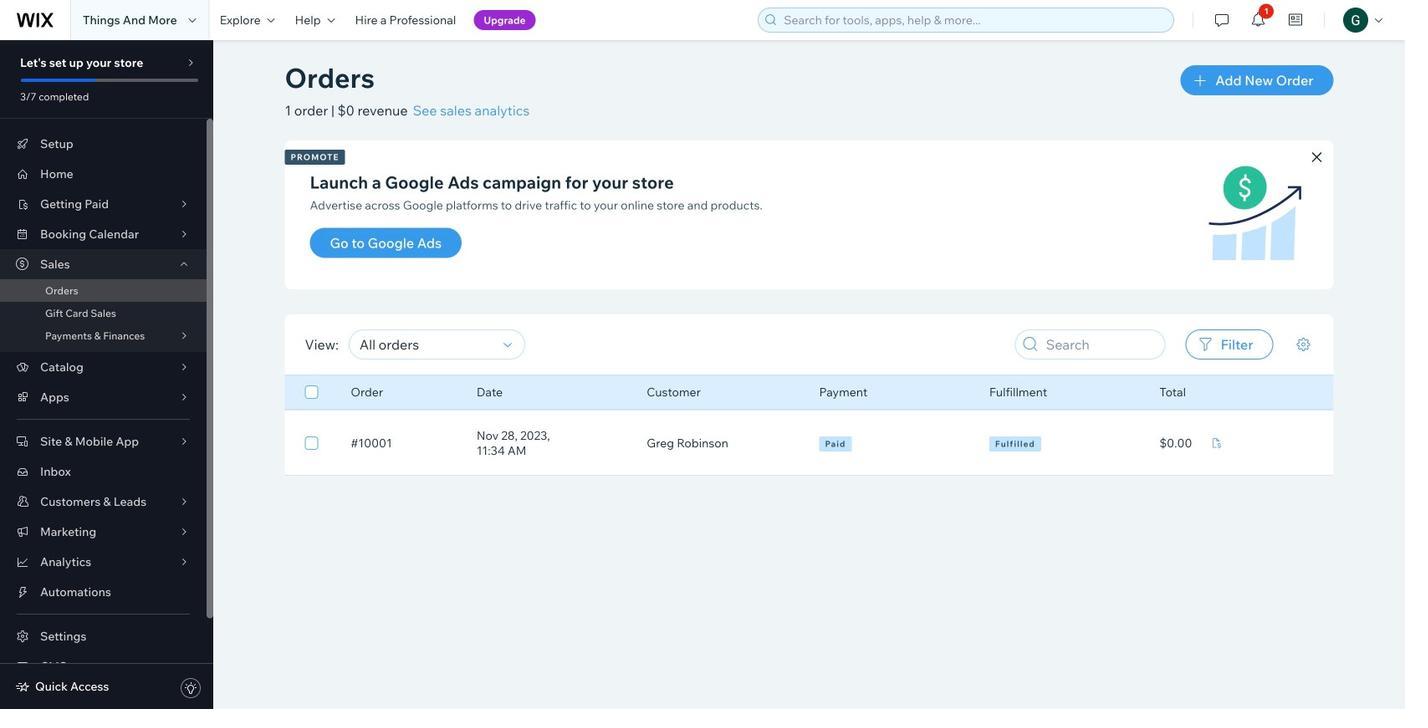 Task type: describe. For each thing, give the bounding box(es) containing it.
Unsaved view field
[[355, 330, 499, 359]]



Task type: locate. For each thing, give the bounding box(es) containing it.
Search field
[[1041, 330, 1160, 359]]

launch a google ads campaign for your store image
[[1200, 161, 1309, 269]]

None checkbox
[[305, 433, 318, 453]]

None checkbox
[[305, 382, 318, 402]]

Search for tools, apps, help & more... field
[[779, 8, 1169, 32]]

sidebar element
[[0, 40, 213, 709]]



